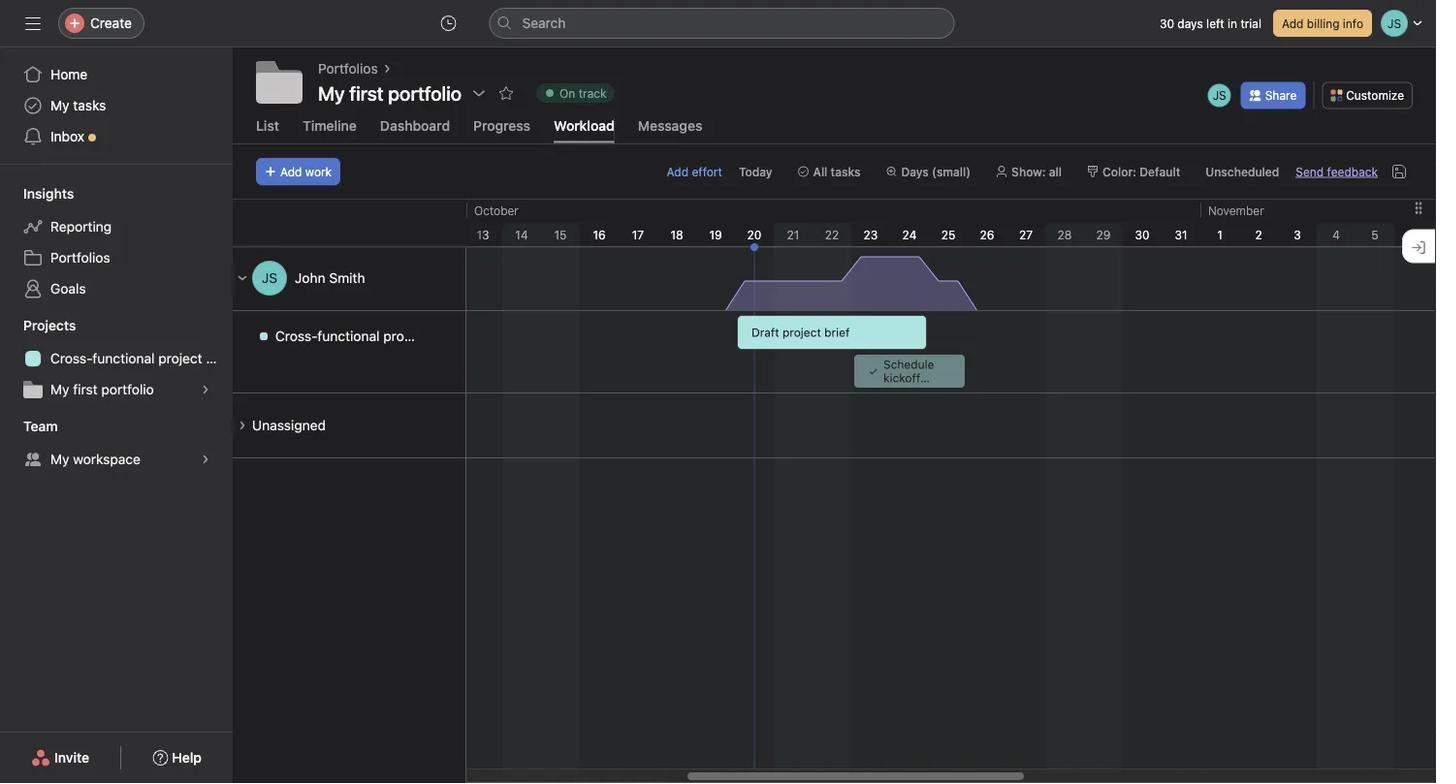 Task type: locate. For each thing, give the bounding box(es) containing it.
30 for 30
[[1135, 228, 1150, 241]]

progress
[[473, 117, 531, 133]]

my tasks
[[50, 97, 106, 113]]

add left work
[[280, 165, 302, 178]]

first
[[73, 382, 98, 398]]

trial
[[1241, 16, 1262, 30]]

create
[[90, 15, 132, 31]]

js left john
[[262, 270, 277, 286]]

search
[[522, 15, 566, 31]]

on track button
[[528, 80, 623, 107]]

my up timeline
[[318, 81, 345, 104]]

add left billing
[[1282, 16, 1304, 30]]

help
[[172, 750, 202, 766]]

days (small) button
[[877, 158, 980, 185]]

my first portfolio link
[[12, 374, 221, 405]]

global element
[[0, 48, 233, 164]]

draft project brief
[[752, 326, 850, 339]]

30 left days
[[1160, 16, 1174, 30]]

6
[[1410, 228, 1418, 241]]

my inside my workspace link
[[50, 451, 69, 467]]

0 horizontal spatial tasks
[[73, 97, 106, 113]]

messages link
[[638, 117, 702, 143]]

goals
[[50, 281, 86, 297]]

1 vertical spatial portfolios
[[50, 250, 110, 266]]

add effort button
[[667, 165, 722, 178]]

0 horizontal spatial 30
[[1135, 228, 1150, 241]]

0 horizontal spatial plan
[[206, 351, 233, 367]]

1 vertical spatial js
[[262, 270, 277, 286]]

0 vertical spatial 30
[[1160, 16, 1174, 30]]

color: default
[[1103, 165, 1180, 178]]

0 horizontal spatial cross-
[[50, 351, 92, 367]]

0 horizontal spatial functional
[[92, 351, 155, 367]]

0 horizontal spatial portfolios
[[50, 250, 110, 266]]

my left first
[[50, 382, 69, 398]]

29
[[1096, 228, 1111, 241]]

billing
[[1307, 16, 1340, 30]]

cross- down john
[[275, 328, 317, 344]]

november
[[1208, 203, 1264, 217]]

19
[[709, 228, 722, 241]]

projects
[[23, 318, 76, 334]]

functional up portfolio
[[92, 351, 155, 367]]

0 vertical spatial portfolios
[[318, 61, 378, 77]]

add for add billing info
[[1282, 16, 1304, 30]]

my workspace
[[50, 451, 141, 467]]

my first portfolio
[[318, 81, 462, 104]]

0 vertical spatial js
[[1213, 89, 1226, 102]]

0 vertical spatial cross-
[[275, 328, 317, 344]]

all tasks button
[[789, 158, 869, 185]]

1 vertical spatial cross-functional project plan
[[50, 351, 233, 367]]

tasks for all tasks
[[831, 165, 861, 178]]

search button
[[489, 8, 955, 39]]

0 vertical spatial cross-functional project plan
[[275, 328, 458, 344]]

22
[[825, 228, 839, 241]]

info
[[1343, 16, 1363, 30]]

tasks right all
[[831, 165, 861, 178]]

portfolios link down reporting
[[12, 242, 221, 273]]

js left share "button"
[[1213, 89, 1226, 102]]

27
[[1019, 228, 1033, 241]]

0 horizontal spatial add
[[280, 165, 302, 178]]

30 days left in trial
[[1160, 16, 1262, 30]]

project
[[783, 326, 821, 339], [383, 328, 427, 344], [158, 351, 202, 367]]

send feedback link
[[1296, 163, 1378, 180]]

customize
[[1346, 89, 1404, 102]]

tasks inside global element
[[73, 97, 106, 113]]

add for add effort
[[667, 165, 689, 178]]

tasks down home
[[73, 97, 106, 113]]

functional down the smith
[[317, 328, 380, 344]]

(small)
[[932, 165, 971, 178]]

search list box
[[489, 8, 955, 39]]

1 vertical spatial 30
[[1135, 228, 1150, 241]]

add left effort
[[667, 165, 689, 178]]

insights button
[[0, 184, 74, 204]]

plan
[[431, 328, 458, 344], [206, 351, 233, 367]]

30 for 30 days left in trial
[[1160, 16, 1174, 30]]

on track
[[560, 86, 607, 100]]

21
[[787, 228, 799, 241]]

14
[[515, 228, 528, 241]]

0 horizontal spatial cross-functional project plan
[[50, 351, 233, 367]]

30
[[1160, 16, 1174, 30], [1135, 228, 1150, 241]]

portfolios up "my first portfolio" at top left
[[318, 61, 378, 77]]

1 horizontal spatial portfolios link
[[318, 58, 378, 80]]

projects element
[[0, 308, 233, 409]]

1 horizontal spatial 30
[[1160, 16, 1174, 30]]

2 horizontal spatial project
[[783, 326, 821, 339]]

4
[[1333, 228, 1340, 241]]

my down team at the bottom of the page
[[50, 451, 69, 467]]

my first portfolio
[[50, 382, 154, 398]]

31
[[1175, 228, 1187, 241]]

days
[[901, 165, 929, 178]]

portfolios inside insights element
[[50, 250, 110, 266]]

show: all
[[1012, 165, 1062, 178]]

cross-functional project plan down the smith
[[275, 328, 458, 344]]

1 horizontal spatial tasks
[[831, 165, 861, 178]]

cross- up first
[[50, 351, 92, 367]]

insights element
[[0, 176, 233, 308]]

1 horizontal spatial js
[[1213, 89, 1226, 102]]

16
[[593, 228, 606, 241]]

home link
[[12, 59, 221, 90]]

0 vertical spatial plan
[[431, 328, 458, 344]]

1 vertical spatial plan
[[206, 351, 233, 367]]

on
[[560, 86, 575, 100]]

1 horizontal spatial portfolios
[[318, 61, 378, 77]]

0 horizontal spatial project
[[158, 351, 202, 367]]

portfolios
[[318, 61, 378, 77], [50, 250, 110, 266]]

portfolios down reporting
[[50, 250, 110, 266]]

13
[[477, 228, 489, 241]]

send feedback
[[1296, 165, 1378, 178]]

add
[[1282, 16, 1304, 30], [280, 165, 302, 178], [667, 165, 689, 178]]

my
[[318, 81, 345, 104], [50, 97, 69, 113], [50, 382, 69, 398], [50, 451, 69, 467]]

functional
[[317, 328, 380, 344], [92, 351, 155, 367]]

tasks inside "dropdown button"
[[831, 165, 861, 178]]

share
[[1265, 89, 1297, 102]]

october
[[474, 203, 519, 217]]

my inside the "my first portfolio" link
[[50, 382, 69, 398]]

show: all button
[[987, 158, 1071, 185]]

2 horizontal spatial add
[[1282, 16, 1304, 30]]

5
[[1371, 228, 1379, 241]]

cross-functional project plan inside projects element
[[50, 351, 233, 367]]

portfolios link up "my first portfolio" at top left
[[318, 58, 378, 80]]

feedback
[[1327, 165, 1378, 178]]

unscheduled button
[[1197, 158, 1288, 185]]

1
[[1217, 228, 1223, 241]]

add work button
[[256, 158, 340, 185]]

1 horizontal spatial add
[[667, 165, 689, 178]]

cross-functional project plan up portfolio
[[50, 351, 233, 367]]

0 horizontal spatial portfolios link
[[12, 242, 221, 273]]

today
[[739, 165, 772, 178]]

tasks
[[73, 97, 106, 113], [831, 165, 861, 178]]

1 vertical spatial functional
[[92, 351, 155, 367]]

1 vertical spatial tasks
[[831, 165, 861, 178]]

team button
[[0, 417, 58, 436]]

portfolios link
[[318, 58, 378, 80], [12, 242, 221, 273]]

my up 'inbox'
[[50, 97, 69, 113]]

26
[[980, 228, 994, 241]]

0 vertical spatial tasks
[[73, 97, 106, 113]]

1 horizontal spatial functional
[[317, 328, 380, 344]]

draft
[[752, 326, 779, 339]]

add to starred image
[[499, 85, 514, 101]]

30 right 29
[[1135, 228, 1150, 241]]

1 vertical spatial cross-
[[50, 351, 92, 367]]

add effort
[[667, 165, 722, 178]]

cross-functional project plan
[[275, 328, 458, 344], [50, 351, 233, 367]]

save layout as default image
[[1392, 164, 1407, 179]]

my inside global element
[[50, 97, 69, 113]]

functional inside cross-functional project plan link
[[92, 351, 155, 367]]



Task type: describe. For each thing, give the bounding box(es) containing it.
inbox
[[50, 128, 84, 144]]

tasks for my tasks
[[73, 97, 106, 113]]

kickoff
[[883, 371, 920, 385]]

meeting
[[883, 385, 928, 398]]

unassigned
[[252, 417, 326, 433]]

workload link
[[554, 117, 615, 143]]

schedule
[[883, 358, 934, 371]]

0 horizontal spatial js
[[262, 270, 277, 286]]

1 horizontal spatial cross-
[[275, 328, 317, 344]]

2
[[1255, 228, 1262, 241]]

effort
[[692, 165, 722, 178]]

25
[[941, 228, 956, 241]]

workload
[[554, 117, 615, 133]]

team
[[23, 418, 58, 434]]

plan inside projects element
[[206, 351, 233, 367]]

my for my workspace
[[50, 451, 69, 467]]

add billing info
[[1282, 16, 1363, 30]]

timeline
[[303, 117, 357, 133]]

color: default button
[[1078, 158, 1189, 185]]

john
[[295, 270, 325, 286]]

create button
[[58, 8, 144, 39]]

track
[[579, 86, 607, 100]]

john smith
[[295, 270, 365, 286]]

progress link
[[473, 117, 531, 143]]

my for my first portfolio
[[50, 382, 69, 398]]

all
[[1049, 165, 1062, 178]]

see details, my workspace image
[[200, 454, 211, 465]]

days (small)
[[901, 165, 971, 178]]

15
[[554, 228, 567, 241]]

1 horizontal spatial plan
[[431, 328, 458, 344]]

list link
[[256, 117, 279, 143]]

customize button
[[1322, 82, 1413, 109]]

reporting
[[50, 219, 112, 235]]

show options image
[[471, 85, 487, 101]]

teams element
[[0, 409, 233, 479]]

schedule kickoff meeting
[[883, 358, 934, 398]]

1 horizontal spatial cross-functional project plan
[[275, 328, 458, 344]]

show:
[[1012, 165, 1046, 178]]

0 vertical spatial functional
[[317, 328, 380, 344]]

17
[[632, 228, 644, 241]]

insights
[[23, 186, 74, 202]]

1 vertical spatial portfolios link
[[12, 242, 221, 273]]

add for add work
[[280, 165, 302, 178]]

1 horizontal spatial project
[[383, 328, 427, 344]]

cross-functional project plan link
[[12, 343, 233, 374]]

see details, my first portfolio image
[[200, 384, 211, 396]]

history image
[[441, 16, 456, 31]]

18
[[670, 228, 683, 241]]

invite
[[54, 750, 89, 766]]

invite button
[[18, 741, 102, 776]]

first portfolio
[[349, 81, 462, 104]]

my tasks link
[[12, 90, 221, 121]]

today button
[[730, 158, 781, 185]]

0 vertical spatial portfolios link
[[318, 58, 378, 80]]

timeline link
[[303, 117, 357, 143]]

my workspace link
[[12, 444, 221, 475]]

left
[[1206, 16, 1224, 30]]

3
[[1294, 228, 1301, 241]]

in
[[1228, 16, 1237, 30]]

dashboard link
[[380, 117, 450, 143]]

messages
[[638, 117, 702, 133]]

add billing info button
[[1273, 10, 1372, 37]]

goals link
[[12, 273, 221, 304]]

28
[[1058, 228, 1072, 241]]

reporting link
[[12, 211, 221, 242]]

add work
[[280, 165, 332, 178]]

23
[[864, 228, 878, 241]]

my for my first portfolio
[[318, 81, 345, 104]]

default
[[1140, 165, 1180, 178]]

unscheduled
[[1206, 165, 1279, 178]]

projects button
[[0, 316, 76, 336]]

help button
[[140, 741, 214, 776]]

portfolio
[[101, 382, 154, 398]]

24
[[902, 228, 917, 241]]

all tasks
[[813, 165, 861, 178]]

brief
[[824, 326, 850, 339]]

inbox link
[[12, 121, 221, 152]]

my for my tasks
[[50, 97, 69, 113]]

hide sidebar image
[[25, 16, 41, 31]]

smith
[[329, 270, 365, 286]]

cross- inside projects element
[[50, 351, 92, 367]]

20
[[747, 228, 762, 241]]

share button
[[1241, 82, 1306, 109]]



Task type: vqa. For each thing, say whether or not it's contained in the screenshot.
Set
no



